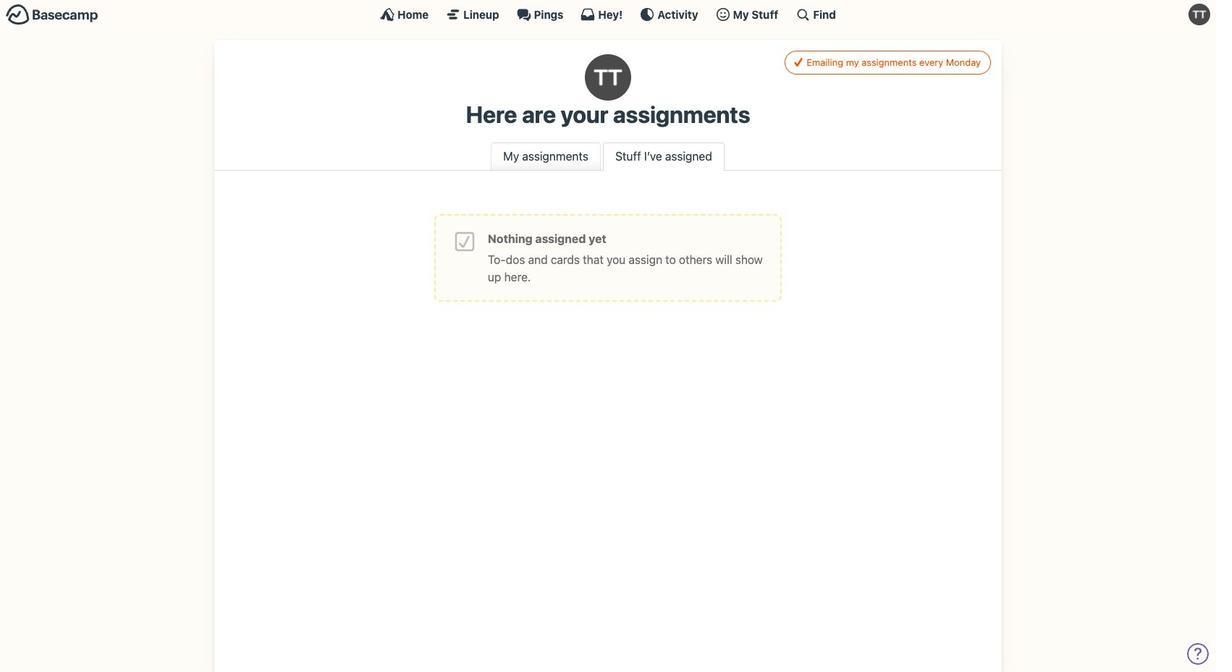 Task type: vqa. For each thing, say whether or not it's contained in the screenshot.
leftmost terry turtle image
yes



Task type: describe. For each thing, give the bounding box(es) containing it.
switch accounts image
[[6, 4, 98, 26]]



Task type: locate. For each thing, give the bounding box(es) containing it.
main element
[[0, 0, 1217, 28]]

1 vertical spatial terry turtle image
[[585, 54, 631, 101]]

keyboard shortcut: ⌘ + / image
[[796, 7, 811, 22]]

0 vertical spatial terry turtle image
[[1189, 4, 1211, 25]]

terry turtle image
[[1189, 4, 1211, 25], [585, 54, 631, 101]]

1 horizontal spatial terry turtle image
[[1189, 4, 1211, 25]]

0 horizontal spatial terry turtle image
[[585, 54, 631, 101]]



